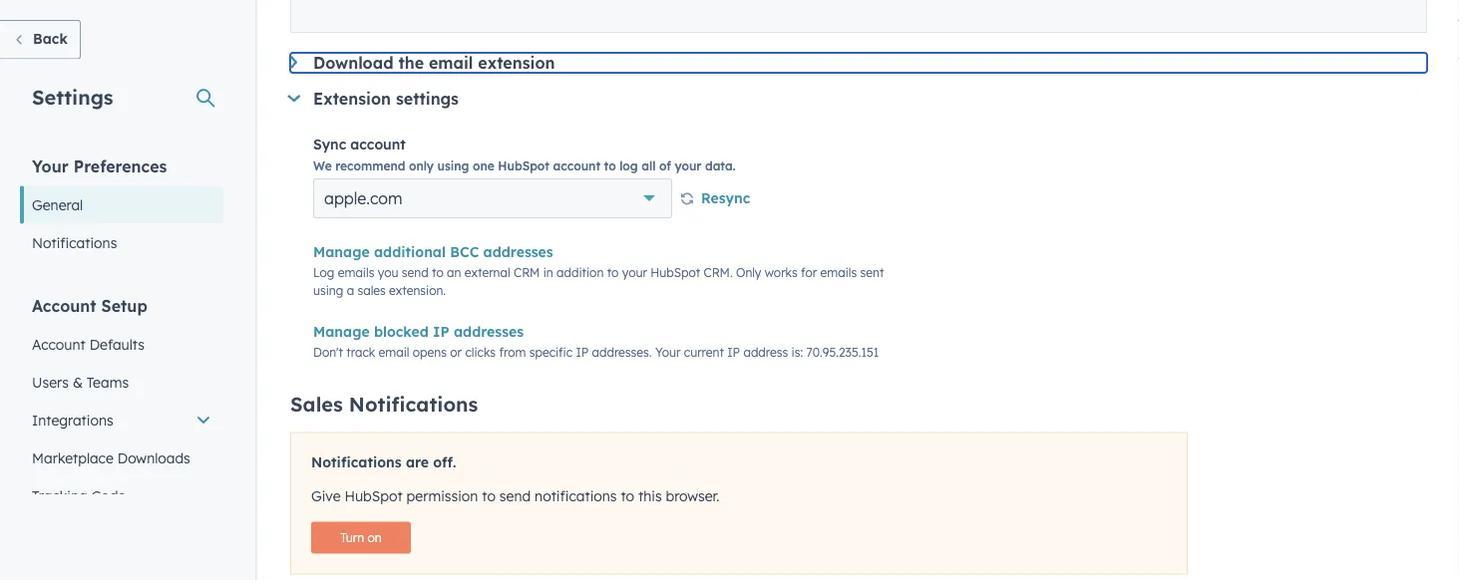 Task type: vqa. For each thing, say whether or not it's contained in the screenshot.
WITH to the top
no



Task type: locate. For each thing, give the bounding box(es) containing it.
hubspot
[[498, 158, 550, 173], [651, 265, 700, 280], [345, 488, 403, 505]]

hubspot right one
[[498, 158, 550, 173]]

your
[[675, 158, 702, 173], [622, 265, 647, 280]]

send up extension.
[[402, 265, 429, 280]]

give
[[311, 488, 341, 505]]

resync
[[701, 189, 750, 207]]

0 vertical spatial using
[[437, 158, 469, 173]]

to right permission on the left bottom
[[482, 488, 496, 505]]

notifications are off.
[[311, 453, 456, 471]]

emails up a
[[338, 265, 374, 280]]

1 vertical spatial hubspot
[[651, 265, 700, 280]]

addresses
[[483, 243, 553, 260], [454, 323, 524, 340]]

1 vertical spatial caret image
[[288, 95, 300, 102]]

your preferences element
[[20, 155, 223, 262]]

settings
[[32, 84, 113, 109]]

1 horizontal spatial using
[[437, 158, 469, 173]]

resync button
[[680, 186, 750, 212]]

using left one
[[437, 158, 469, 173]]

don't
[[313, 345, 343, 360]]

sales notifications
[[290, 391, 478, 416]]

preferences
[[74, 156, 167, 176]]

manage for manage additional bcc addresses
[[313, 243, 370, 260]]

0 vertical spatial manage
[[313, 243, 370, 260]]

addresses up clicks
[[454, 323, 524, 340]]

emails right for
[[820, 265, 857, 280]]

hubspot down notifications are off.
[[345, 488, 403, 505]]

1 vertical spatial email
[[379, 345, 409, 360]]

addresses inside manage additional bcc addresses log emails you send to an external crm in addition to your hubspot crm. only works for emails sent using a sales extension.
[[483, 243, 553, 260]]

using
[[437, 158, 469, 173], [313, 283, 343, 298]]

1 horizontal spatial your
[[675, 158, 702, 173]]

download
[[313, 53, 393, 73]]

sync account we recommend only using one hubspot account to log all of your data.
[[313, 135, 736, 173]]

in
[[543, 265, 553, 280]]

1 horizontal spatial ip
[[576, 345, 589, 360]]

notifications for notifications are off.
[[311, 453, 402, 471]]

your right addition
[[622, 265, 647, 280]]

1 vertical spatial account
[[553, 158, 601, 173]]

account setup element
[[20, 295, 223, 581]]

account defaults
[[32, 336, 145, 353]]

extension.
[[389, 283, 446, 298]]

your inside manage blocked ip addresses don't track email opens or clicks from specific ip addresses. your current ip address is: 70.95.235.151
[[655, 345, 681, 360]]

hubspot left crm.
[[651, 265, 700, 280]]

caret image inside download the email extension dropdown button
[[290, 56, 297, 69]]

0 vertical spatial account
[[350, 135, 406, 153]]

0 vertical spatial account
[[32, 296, 96, 316]]

account up users
[[32, 336, 86, 353]]

your right of
[[675, 158, 702, 173]]

1 emails from the left
[[338, 265, 374, 280]]

email down blocked at bottom
[[379, 345, 409, 360]]

download the email extension button
[[290, 53, 1427, 73]]

ip
[[433, 323, 450, 340], [576, 345, 589, 360], [727, 345, 740, 360]]

a
[[347, 283, 354, 298]]

0 vertical spatial your
[[675, 158, 702, 173]]

notifications for notifications
[[32, 234, 117, 251]]

ip right specific
[[576, 345, 589, 360]]

1 horizontal spatial send
[[500, 488, 531, 505]]

caret image for extension settings
[[288, 95, 300, 102]]

sync account element
[[313, 178, 1427, 220]]

1 vertical spatial manage
[[313, 323, 370, 340]]

all
[[642, 158, 656, 173]]

to left the an
[[432, 265, 444, 280]]

0 vertical spatial hubspot
[[498, 158, 550, 173]]

your inside sync account we recommend only using one hubspot account to log all of your data.
[[675, 158, 702, 173]]

specific
[[529, 345, 573, 360]]

email inside manage blocked ip addresses don't track email opens or clicks from specific ip addresses. your current ip address is: 70.95.235.151
[[379, 345, 409, 360]]

0 vertical spatial addresses
[[483, 243, 553, 260]]

integrations button
[[20, 401, 223, 439]]

0 horizontal spatial email
[[379, 345, 409, 360]]

1 manage from the top
[[313, 243, 370, 260]]

1 horizontal spatial your
[[655, 345, 681, 360]]

emails
[[338, 265, 374, 280], [820, 265, 857, 280]]

defaults
[[89, 336, 145, 353]]

account up recommend
[[350, 135, 406, 153]]

addresses up crm
[[483, 243, 553, 260]]

1 vertical spatial your
[[655, 345, 681, 360]]

are
[[406, 453, 429, 471]]

setup
[[101, 296, 147, 316]]

email
[[429, 53, 473, 73], [379, 345, 409, 360]]

using inside manage additional bcc addresses log emails you send to an external crm in addition to your hubspot crm. only works for emails sent using a sales extension.
[[313, 283, 343, 298]]

addresses for manage additional bcc addresses
[[483, 243, 553, 260]]

account up account defaults
[[32, 296, 96, 316]]

sales
[[358, 283, 386, 298]]

0 horizontal spatial your
[[622, 265, 647, 280]]

account left log
[[553, 158, 601, 173]]

0 horizontal spatial hubspot
[[345, 488, 403, 505]]

0 horizontal spatial send
[[402, 265, 429, 280]]

0 vertical spatial caret image
[[290, 56, 297, 69]]

1 vertical spatial your
[[622, 265, 647, 280]]

1 horizontal spatial emails
[[820, 265, 857, 280]]

to
[[604, 158, 616, 173], [432, 265, 444, 280], [607, 265, 619, 280], [482, 488, 496, 505], [621, 488, 634, 505]]

1 account from the top
[[32, 296, 96, 316]]

hubspot inside sync account we recommend only using one hubspot account to log all of your data.
[[498, 158, 550, 173]]

1 vertical spatial using
[[313, 283, 343, 298]]

caret image left extension
[[288, 95, 300, 102]]

permission
[[407, 488, 478, 505]]

manage inside manage blocked ip addresses don't track email opens or clicks from specific ip addresses. your current ip address is: 70.95.235.151
[[313, 323, 370, 340]]

log
[[620, 158, 638, 173]]

2 horizontal spatial hubspot
[[651, 265, 700, 280]]

0 horizontal spatial your
[[32, 156, 69, 176]]

manage up log
[[313, 243, 370, 260]]

extension settings
[[313, 89, 459, 109]]

notifications
[[32, 234, 117, 251], [349, 391, 478, 416], [311, 453, 402, 471]]

0 vertical spatial your
[[32, 156, 69, 176]]

0 vertical spatial email
[[429, 53, 473, 73]]

crm
[[514, 265, 540, 280]]

opens
[[413, 345, 447, 360]]

manage up don't
[[313, 323, 370, 340]]

settings
[[396, 89, 459, 109]]

&
[[73, 374, 83, 391]]

manage inside manage additional bcc addresses log emails you send to an external crm in addition to your hubspot crm. only works for emails sent using a sales extension.
[[313, 243, 370, 260]]

notifications down general
[[32, 234, 117, 251]]

account
[[350, 135, 406, 153], [553, 158, 601, 173]]

2 account from the top
[[32, 336, 86, 353]]

caret image inside the extension settings dropdown button
[[288, 95, 300, 102]]

caret image for download the email extension
[[290, 56, 297, 69]]

notifications up give at the left of the page
[[311, 453, 402, 471]]

sales
[[290, 391, 343, 416]]

70.95.235.151
[[806, 345, 879, 360]]

account for account setup
[[32, 296, 96, 316]]

address
[[744, 345, 788, 360]]

addresses inside manage blocked ip addresses don't track email opens or clicks from specific ip addresses. your current ip address is: 70.95.235.151
[[454, 323, 524, 340]]

your preferences
[[32, 156, 167, 176]]

clicks
[[465, 345, 496, 360]]

your
[[32, 156, 69, 176], [655, 345, 681, 360]]

send inside manage additional bcc addresses log emails you send to an external crm in addition to your hubspot crm. only works for emails sent using a sales extension.
[[402, 265, 429, 280]]

hubspot inside manage additional bcc addresses log emails you send to an external crm in addition to your hubspot crm. only works for emails sent using a sales extension.
[[651, 265, 700, 280]]

1 horizontal spatial hubspot
[[498, 158, 550, 173]]

1 vertical spatial send
[[500, 488, 531, 505]]

sent
[[860, 265, 884, 280]]

using down log
[[313, 283, 343, 298]]

1 vertical spatial addresses
[[454, 323, 524, 340]]

ip up opens on the left bottom
[[433, 323, 450, 340]]

marketplace downloads link
[[20, 439, 223, 477]]

0 horizontal spatial emails
[[338, 265, 374, 280]]

notifications inside 'notifications' link
[[32, 234, 117, 251]]

1 vertical spatial account
[[32, 336, 86, 353]]

addresses.
[[592, 345, 652, 360]]

only
[[409, 158, 434, 173]]

back
[[33, 30, 68, 47]]

manage for manage blocked ip addresses
[[313, 323, 370, 340]]

notifications down opens on the left bottom
[[349, 391, 478, 416]]

2 vertical spatial notifications
[[311, 453, 402, 471]]

your up general
[[32, 156, 69, 176]]

your left current
[[655, 345, 681, 360]]

one
[[473, 158, 495, 173]]

log
[[313, 265, 335, 280]]

tracking code link
[[20, 477, 223, 515]]

download the email extension
[[313, 53, 555, 73]]

send left notifications
[[500, 488, 531, 505]]

to left log
[[604, 158, 616, 173]]

2 emails from the left
[[820, 265, 857, 280]]

caret image left the 'download'
[[290, 56, 297, 69]]

0 vertical spatial send
[[402, 265, 429, 280]]

tracking code
[[32, 487, 126, 505]]

2 manage from the top
[[313, 323, 370, 340]]

0 vertical spatial notifications
[[32, 234, 117, 251]]

ip right current
[[727, 345, 740, 360]]

0 horizontal spatial using
[[313, 283, 343, 298]]

data.
[[705, 158, 736, 173]]

current
[[684, 345, 724, 360]]

caret image
[[290, 56, 297, 69], [288, 95, 300, 102]]

account setup
[[32, 296, 147, 316]]

browser.
[[666, 488, 720, 505]]

account
[[32, 296, 96, 316], [32, 336, 86, 353]]

send
[[402, 265, 429, 280], [500, 488, 531, 505]]

email right the
[[429, 53, 473, 73]]

turn on
[[340, 531, 382, 546]]



Task type: describe. For each thing, give the bounding box(es) containing it.
teams
[[87, 374, 129, 391]]

sync
[[313, 135, 346, 153]]

give hubspot permission to send notifications to this browser.
[[311, 488, 720, 505]]

external
[[465, 265, 510, 280]]

1 vertical spatial notifications
[[349, 391, 478, 416]]

you
[[378, 265, 398, 280]]

the
[[398, 53, 424, 73]]

track
[[346, 345, 375, 360]]

tracking
[[32, 487, 88, 505]]

blocked
[[374, 323, 429, 340]]

general
[[32, 196, 83, 213]]

works
[[765, 265, 798, 280]]

using inside sync account we recommend only using one hubspot account to log all of your data.
[[437, 158, 469, 173]]

this
[[638, 488, 662, 505]]

is:
[[792, 345, 803, 360]]

notifications link
[[20, 224, 223, 262]]

manage blocked ip addresses button
[[313, 320, 524, 343]]

2 vertical spatial hubspot
[[345, 488, 403, 505]]

turn on button
[[311, 522, 411, 554]]

to left this
[[621, 488, 634, 505]]

for
[[801, 265, 817, 280]]

back link
[[0, 20, 81, 59]]

your inside manage additional bcc addresses log emails you send to an external crm in addition to your hubspot crm. only works for emails sent using a sales extension.
[[622, 265, 647, 280]]

extension
[[313, 89, 391, 109]]

extension settings button
[[287, 89, 1427, 109]]

users & teams
[[32, 374, 129, 391]]

notifications
[[535, 488, 617, 505]]

on
[[367, 531, 382, 546]]

marketplace downloads
[[32, 449, 190, 467]]

integrations
[[32, 411, 113, 429]]

downloads
[[117, 449, 190, 467]]

recommend
[[335, 158, 405, 173]]

account for account defaults
[[32, 336, 86, 353]]

apple.com button
[[313, 178, 672, 218]]

users
[[32, 374, 69, 391]]

an
[[447, 265, 461, 280]]

from
[[499, 345, 526, 360]]

we
[[313, 158, 332, 173]]

crm.
[[704, 265, 733, 280]]

manage additional bcc addresses button
[[313, 240, 553, 264]]

of
[[659, 158, 671, 173]]

turn
[[340, 531, 364, 546]]

or
[[450, 345, 462, 360]]

1 horizontal spatial account
[[553, 158, 601, 173]]

0 horizontal spatial ip
[[433, 323, 450, 340]]

additional
[[374, 243, 446, 260]]

2 horizontal spatial ip
[[727, 345, 740, 360]]

account defaults link
[[20, 326, 223, 364]]

code
[[91, 487, 126, 505]]

users & teams link
[[20, 364, 223, 401]]

addition
[[557, 265, 604, 280]]

1 horizontal spatial email
[[429, 53, 473, 73]]

addresses for manage blocked ip addresses
[[454, 323, 524, 340]]

apple.com
[[324, 188, 403, 208]]

only
[[736, 265, 761, 280]]

manage additional bcc addresses log emails you send to an external crm in addition to your hubspot crm. only works for emails sent using a sales extension.
[[313, 243, 884, 298]]

extension
[[478, 53, 555, 73]]

marketplace
[[32, 449, 114, 467]]

off.
[[433, 453, 456, 471]]

bcc
[[450, 243, 479, 260]]

manage blocked ip addresses don't track email opens or clicks from specific ip addresses. your current ip address is: 70.95.235.151
[[313, 323, 879, 360]]

0 horizontal spatial account
[[350, 135, 406, 153]]

general link
[[20, 186, 223, 224]]

to inside sync account we recommend only using one hubspot account to log all of your data.
[[604, 158, 616, 173]]

to right addition
[[607, 265, 619, 280]]



